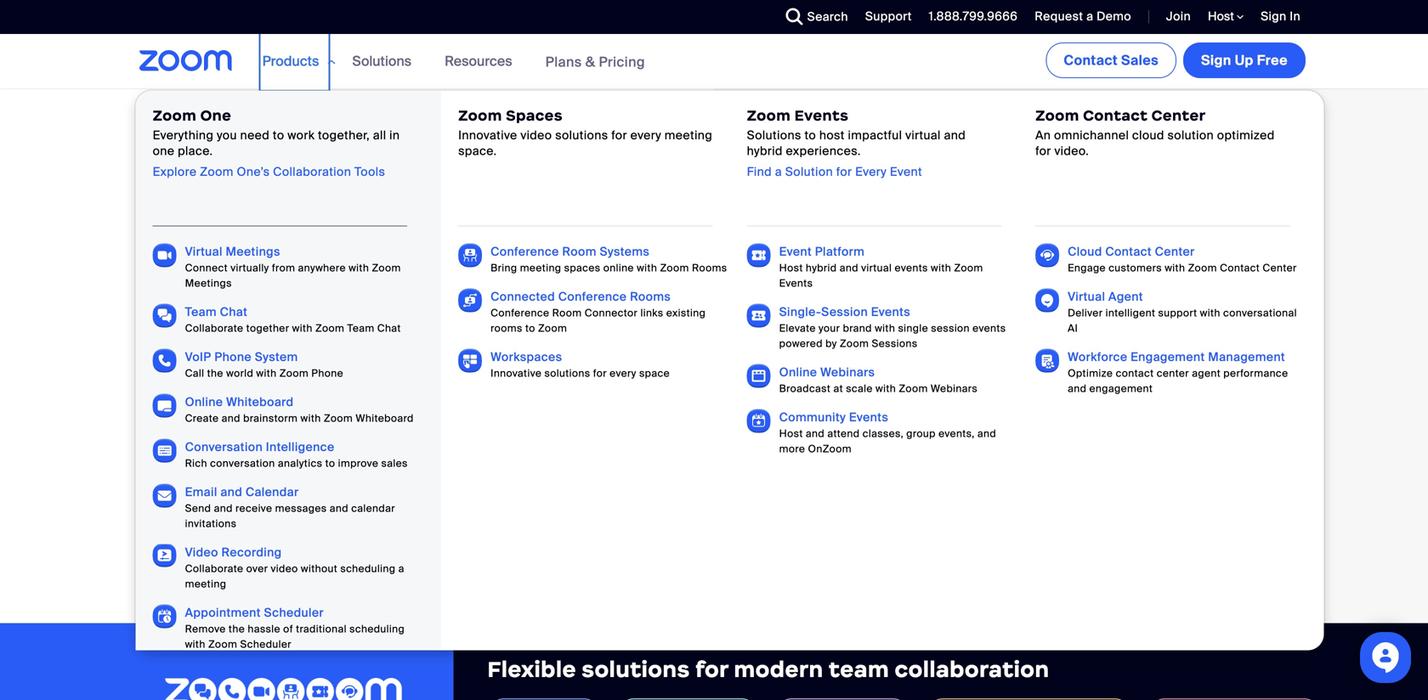 Task type: describe. For each thing, give the bounding box(es) containing it.
community events image
[[747, 409, 771, 433]]

with inside the online whiteboard create and brainstorm with zoom whiteboard
[[301, 412, 321, 425]]

zoom inside zoom contact center an omnichannel cloud solution optimized for video.
[[1036, 106, 1079, 125]]

host inside dropdown button
[[1208, 9, 1237, 24]]

elevate
[[779, 322, 816, 335]]

and right events,
[[978, 427, 996, 440]]

engagement
[[1131, 349, 1205, 365]]

spaces
[[564, 261, 601, 275]]

brand
[[843, 322, 872, 335]]

explore zoom one's collaboration tools link
[[153, 164, 385, 180]]

with inside cloud contact center engage customers with zoom contact center
[[1165, 261, 1185, 275]]

and up invitations
[[214, 502, 233, 515]]

virtual agent deliver intelligent support with conversational ai
[[1068, 289, 1297, 335]]

at inside included at no additional cost with your paid zoom user account.
[[357, 444, 374, 466]]

one's
[[237, 164, 270, 180]]

flexible solutions for modern team collaboration tab list
[[618, 699, 1321, 701]]

community
[[779, 410, 846, 426]]

sign for sign up free
[[1201, 51, 1232, 69]]

to inside zoom one everything you need to work together, all in one place. explore zoom one's collaboration tools
[[273, 128, 284, 143]]

work
[[288, 128, 315, 143]]

1 horizontal spatial team
[[347, 322, 375, 335]]

to inside connected conference rooms conference room connector links existing rooms to zoom
[[525, 322, 535, 335]]

links
[[641, 306, 664, 320]]

events inside the event platform host hybrid and virtual events with zoom events
[[779, 277, 813, 290]]

center for zoom
[[1152, 106, 1206, 125]]

zoom inside appointment scheduler remove the hassle of traditional scheduling with zoom scheduler
[[208, 638, 237, 651]]

solution
[[785, 164, 833, 180]]

zoom inside zoom spaces innovative video solutions for every meeting space.
[[458, 106, 502, 125]]

engagement
[[1089, 382, 1153, 395]]

and down community
[[806, 427, 825, 440]]

virtual inside zoom events solutions to host impactful virtual and hybrid experiences. find a solution for every event
[[906, 128, 941, 143]]

contact up customers
[[1105, 244, 1152, 260]]

empowers
[[153, 444, 238, 466]]

meeting inside conference room systems bring meeting spaces online with zoom rooms
[[520, 261, 561, 275]]

2 vertical spatial conference
[[491, 306, 550, 320]]

zoom one everything you need to work together, all in one place. explore zoom one's collaboration tools
[[153, 106, 400, 180]]

zoom inside included at no additional cost with your paid zoom user account.
[[194, 468, 242, 490]]

account.
[[287, 468, 360, 490]]

collaborate for team
[[185, 322, 244, 335]]

included
[[280, 444, 353, 466]]

zoom inside the online whiteboard create and brainstorm with zoom whiteboard
[[324, 412, 353, 425]]

contact
[[1116, 367, 1154, 380]]

ai right discover
[[386, 536, 399, 553]]

meeting inside the video recording collaborate over video without scheduling a meeting
[[185, 578, 226, 591]]

your inside included at no additional cost with your paid zoom user account.
[[571, 444, 608, 466]]

your for is
[[343, 420, 378, 442]]

ai inside virtual agent deliver intelligent support with conversational ai
[[1068, 322, 1078, 335]]

spaces
[[506, 106, 563, 125]]

0 vertical spatial whiteboard
[[226, 394, 294, 410]]

calendar
[[246, 485, 299, 500]]

cloud
[[1132, 128, 1165, 143]]

zoom events solutions to host impactful virtual and hybrid experiences. find a solution for every event
[[747, 106, 966, 180]]

virtual meetings connect virtually from anywhere with zoom meetings
[[185, 244, 401, 290]]

zoom inside connected conference rooms conference room connector links existing rooms to zoom
[[538, 322, 567, 335]]

workspaces image
[[458, 349, 482, 373]]

zoom spaces tab
[[618, 699, 758, 701]]

zoom logo image
[[139, 50, 233, 71]]

solution
[[1168, 128, 1214, 143]]

hassle
[[248, 623, 280, 636]]

need
[[240, 128, 270, 143]]

support
[[865, 9, 912, 24]]

collaborate for video
[[185, 562, 244, 576]]

0 horizontal spatial &
[[219, 536, 228, 553]]

classes,
[[863, 427, 904, 440]]

online whiteboard image
[[153, 394, 177, 418]]

everything
[[153, 128, 214, 143]]

over
[[246, 562, 268, 576]]

0 vertical spatial meetings
[[226, 244, 280, 260]]

main content containing ai that makes you more
[[0, 34, 1428, 701]]

solutions inside main content
[[582, 656, 690, 683]]

experiences.
[[786, 143, 861, 159]]

an
[[1036, 128, 1051, 143]]

improve
[[338, 457, 379, 470]]

voip phone system image
[[153, 349, 177, 373]]

event platform link
[[779, 244, 865, 260]]

ai inside "zoom ai companion is your trusted digital assistant that empowers you."
[[205, 420, 222, 442]]

contact sales link
[[1046, 43, 1177, 78]]

0 horizontal spatial chat
[[220, 304, 248, 320]]

solutions inside workspaces innovative solutions for every space
[[545, 367, 590, 380]]

a inside the video recording collaborate over video without scheduling a meeting
[[398, 562, 404, 576]]

meetings navigation
[[1043, 34, 1309, 82]]

is
[[325, 420, 339, 442]]

group
[[906, 427, 936, 440]]

video recording collaborate over video without scheduling a meeting
[[185, 545, 404, 591]]

1 horizontal spatial &
[[315, 111, 324, 127]]

sales
[[381, 457, 408, 470]]

community events link
[[779, 410, 888, 426]]

voip phone system call the world with zoom phone
[[185, 349, 343, 380]]

companion for discover
[[403, 536, 479, 553]]

recording
[[221, 545, 282, 561]]

tools
[[354, 164, 385, 180]]

conversation
[[210, 457, 275, 470]]

engage
[[1068, 261, 1106, 275]]

email and calendar send and receive messages and calendar invitations
[[185, 485, 395, 530]]

0 vertical spatial team
[[185, 304, 217, 320]]

plans & pricing inside main content
[[179, 536, 278, 553]]

online webinars broadcast at scale with zoom webinars
[[779, 365, 978, 395]]

hybrid inside zoom events solutions to host impactful virtual and hybrid experiences. find a solution for every event
[[747, 143, 783, 159]]

and down the account.
[[330, 502, 349, 515]]

zoom ai companion is your trusted digital assistant that empowers you.
[[153, 420, 609, 466]]

contact inside contact sales link
[[1064, 51, 1118, 69]]

join
[[1166, 9, 1191, 24]]

solutions inside dropdown button
[[352, 52, 412, 70]]

center
[[1157, 367, 1189, 380]]

1 vertical spatial conference
[[558, 289, 627, 305]]

virtually
[[231, 261, 269, 275]]

room inside connected conference rooms conference room connector links existing rooms to zoom
[[552, 306, 582, 320]]

of
[[283, 623, 293, 636]]

online for online whiteboard
[[185, 394, 223, 410]]

and up the receive
[[221, 485, 242, 500]]

plans inside main content
[[179, 536, 215, 553]]

conversation intelligence image
[[153, 439, 177, 463]]

video inside zoom spaces innovative video solutions for every meeting space.
[[521, 128, 552, 143]]

0 vertical spatial scheduler
[[264, 605, 324, 621]]

virtual inside the event platform host hybrid and virtual events with zoom events
[[861, 261, 892, 275]]

every inside workspaces innovative solutions for every space
[[610, 367, 637, 380]]

1 vertical spatial chat
[[377, 322, 401, 335]]

right image
[[538, 112, 555, 126]]

connected conference rooms conference room connector links existing rooms to zoom
[[491, 289, 706, 335]]

online
[[603, 261, 634, 275]]

virtual meetings link
[[185, 244, 280, 260]]

zoom events tab
[[775, 699, 910, 701]]

event inside zoom events solutions to host impactful virtual and hybrid experiences. find a solution for every event
[[890, 164, 922, 180]]

1.888.799.9666
[[929, 9, 1018, 24]]

zoom contact center an omnichannel cloud solution optimized for video.
[[1036, 106, 1275, 159]]

sign up free
[[1201, 51, 1288, 69]]

for inside zoom spaces innovative video solutions for every meeting space.
[[611, 128, 627, 143]]

team chat link
[[185, 304, 248, 320]]

1 horizontal spatial phone
[[311, 367, 343, 380]]

workspaces innovative solutions for every space
[[491, 349, 670, 380]]

zoom unified communication platform image
[[164, 678, 402, 701]]

zoom down place.
[[200, 164, 234, 180]]

pricing inside product information navigation
[[599, 53, 645, 71]]

online webinars image
[[747, 364, 771, 388]]

ai inside ai that makes you more
[[153, 185, 213, 259]]

request a demo
[[1035, 9, 1132, 24]]

0 vertical spatial more
[[508, 111, 538, 127]]

systems
[[600, 244, 650, 260]]

0 horizontal spatial phone
[[214, 349, 252, 365]]

zoom inside online webinars broadcast at scale with zoom webinars
[[899, 382, 928, 395]]

find
[[747, 164, 772, 180]]

demo
[[1097, 9, 1132, 24]]

find a solution for every event link
[[747, 164, 922, 180]]

paid
[[153, 468, 190, 490]]

team chat collaborate together with zoom team chat
[[185, 304, 401, 335]]

makes
[[371, 185, 569, 259]]

with inside conference room systems bring meeting spaces online with zoom rooms
[[637, 261, 657, 275]]

your for elevate
[[819, 322, 840, 335]]

system
[[255, 349, 298, 365]]

for inside zoom events solutions to host impactful virtual and hybrid experiences. find a solution for every event
[[836, 164, 852, 180]]

zoom inside conference room systems bring meeting spaces online with zoom rooms
[[660, 261, 689, 275]]

workspaces
[[491, 349, 562, 365]]

sessions
[[872, 337, 918, 350]]

messages
[[275, 502, 327, 515]]

plans & pricing inside product information navigation
[[545, 53, 645, 71]]

free
[[1257, 51, 1288, 69]]

virtual for virtual agent
[[1068, 289, 1105, 305]]

zoom inside cloud contact center engage customers with zoom contact center
[[1188, 261, 1217, 275]]

single
[[898, 322, 928, 335]]

workforce engagement management optimize contact center agent performance and engagement
[[1068, 349, 1288, 395]]

session
[[821, 304, 868, 320]]

product information navigation
[[135, 34, 1325, 701]]

for inside main content
[[695, 656, 729, 683]]

attend
[[827, 427, 860, 440]]

together,
[[318, 128, 370, 143]]

with inside single-session events elevate your brand with single session events powered by zoom sessions
[[875, 322, 895, 335]]

solutions inside zoom events solutions to host impactful virtual and hybrid experiences. find a solution for every event
[[747, 128, 801, 143]]

sign up free button
[[1183, 43, 1306, 78]]

virtual for virtual meetings
[[185, 244, 223, 260]]

solutions inside zoom spaces innovative video solutions for every meeting space.
[[555, 128, 608, 143]]

appointment scheduler link
[[185, 605, 324, 621]]

calendar
[[351, 502, 395, 515]]

connected
[[491, 289, 555, 305]]

event platform host hybrid and virtual events with zoom events
[[779, 244, 983, 290]]

conversation
[[185, 440, 263, 455]]

companion for zoom
[[226, 420, 320, 442]]

zoom contact center tab
[[927, 699, 1132, 701]]

deliver
[[1068, 306, 1103, 320]]



Task type: locate. For each thing, give the bounding box(es) containing it.
bring
[[491, 261, 517, 275]]

1 vertical spatial online
[[185, 394, 223, 410]]

agent
[[1192, 367, 1221, 380]]

1 vertical spatial companion
[[403, 536, 479, 553]]

join link
[[1154, 0, 1195, 34], [1166, 9, 1191, 24]]

event inside the event platform host hybrid and virtual events with zoom events
[[779, 244, 812, 260]]

meetings up virtually
[[226, 244, 280, 260]]

1 horizontal spatial sign
[[1261, 9, 1287, 24]]

events inside community events host and attend classes, group events, and more onzoom
[[849, 410, 888, 426]]

0 vertical spatial every
[[630, 128, 661, 143]]

online whiteboard create and brainstorm with zoom whiteboard
[[185, 394, 414, 425]]

explore
[[153, 164, 197, 180]]

1 horizontal spatial events
[[973, 322, 1006, 335]]

with right together
[[292, 322, 313, 335]]

zoom down remove
[[208, 638, 237, 651]]

events
[[895, 261, 928, 275], [973, 322, 1006, 335]]

with right support
[[1200, 306, 1221, 320]]

scheduling inside appointment scheduler remove the hassle of traditional scheduling with zoom scheduler
[[350, 623, 405, 636]]

1 horizontal spatial plans
[[545, 53, 582, 71]]

virtual down platform
[[861, 261, 892, 275]]

for inside zoom contact center an omnichannel cloud solution optimized for video.
[[1036, 143, 1051, 159]]

0 vertical spatial event
[[890, 164, 922, 180]]

1 vertical spatial sign
[[1201, 51, 1232, 69]]

online inside the online whiteboard create and brainstorm with zoom whiteboard
[[185, 394, 223, 410]]

more inside community events host and attend classes, group events, and more onzoom
[[779, 443, 805, 456]]

scheduler up "of"
[[264, 605, 324, 621]]

whiteboard
[[226, 394, 294, 410], [356, 412, 414, 425]]

room inside conference room systems bring meeting spaces online with zoom rooms
[[562, 244, 597, 260]]

pricing up zoom spaces innovative video solutions for every meeting space.
[[599, 53, 645, 71]]

0 vertical spatial the
[[207, 367, 223, 380]]

video
[[185, 545, 218, 561]]

rooms up links
[[630, 289, 671, 305]]

you for one
[[217, 128, 237, 143]]

0 vertical spatial webinars
[[820, 365, 875, 380]]

agent
[[1109, 289, 1143, 305]]

plans & pricing down invitations
[[179, 536, 278, 553]]

you
[[217, 128, 237, 143], [153, 250, 267, 324]]

0 vertical spatial innovative
[[458, 128, 517, 143]]

0 horizontal spatial virtual
[[861, 261, 892, 275]]

zoom inside "zoom ai companion is your trusted digital assistant that empowers you."
[[153, 420, 201, 442]]

zoom up existing
[[660, 261, 689, 275]]

virtual inside virtual meetings connect virtually from anywhere with zoom meetings
[[185, 244, 223, 260]]

by
[[826, 337, 837, 350]]

zoom inside single-session events elevate your brand with single session events powered by zoom sessions
[[840, 337, 869, 350]]

0 vertical spatial hybrid
[[747, 143, 783, 159]]

resources button
[[445, 34, 520, 88]]

1 horizontal spatial virtual
[[906, 128, 941, 143]]

0 horizontal spatial team
[[185, 304, 217, 320]]

0 horizontal spatial plans
[[179, 536, 215, 553]]

center up customers
[[1155, 244, 1195, 260]]

broadcast
[[779, 382, 831, 395]]

0 vertical spatial a
[[1087, 9, 1094, 24]]

virtual meetings image
[[153, 244, 177, 267]]

0 vertical spatial meeting
[[665, 128, 713, 143]]

join link up "meetings" navigation at right
[[1166, 9, 1191, 24]]

and inside zoom events solutions to host impactful virtual and hybrid experiences. find a solution for every event
[[944, 128, 966, 143]]

you inside ai that makes you more
[[153, 250, 267, 324]]

0 horizontal spatial online
[[185, 394, 223, 410]]

zoom down anywhere on the left
[[315, 322, 345, 335]]

1 horizontal spatial that
[[577, 420, 609, 442]]

host down community
[[779, 427, 803, 440]]

with
[[349, 261, 369, 275], [637, 261, 657, 275], [931, 261, 951, 275], [1165, 261, 1185, 275], [1200, 306, 1221, 320], [292, 322, 313, 335], [875, 322, 895, 335], [256, 367, 277, 380], [876, 382, 896, 395], [301, 412, 321, 425], [532, 444, 567, 466], [185, 638, 205, 651]]

1 vertical spatial center
[[1155, 244, 1195, 260]]

and inside the online whiteboard create and brainstorm with zoom whiteboard
[[222, 412, 240, 425]]

zoom down conversation
[[194, 468, 242, 490]]

1 vertical spatial host
[[779, 261, 803, 275]]

to down security
[[273, 128, 284, 143]]

traditional
[[296, 623, 347, 636]]

0 vertical spatial sign
[[1261, 9, 1287, 24]]

1 vertical spatial your
[[343, 420, 378, 442]]

1 vertical spatial scheduling
[[350, 623, 405, 636]]

virtual up deliver
[[1068, 289, 1105, 305]]

zoom developers tab
[[1149, 699, 1321, 701]]

optimize
[[1068, 367, 1113, 380]]

conference
[[491, 244, 559, 260], [558, 289, 627, 305], [491, 306, 550, 320]]

that inside ai that makes you more
[[226, 185, 357, 259]]

1 vertical spatial collaborate
[[185, 562, 244, 576]]

contact down the request a demo
[[1064, 51, 1118, 69]]

email
[[185, 485, 217, 500]]

1 vertical spatial whiteboard
[[356, 412, 414, 425]]

1 horizontal spatial whiteboard
[[356, 412, 414, 425]]

conference up connector
[[558, 289, 627, 305]]

and inside "workforce engagement management optimize contact center agent performance and engagement"
[[1068, 382, 1087, 395]]

solutions down workspaces link
[[545, 367, 590, 380]]

0 horizontal spatial more
[[282, 250, 439, 324]]

zoom up virtual agent deliver intelligent support with conversational ai
[[1188, 261, 1217, 275]]

conversation intelligence rich conversation analytics to improve sales
[[185, 440, 408, 470]]

0 vertical spatial solutions
[[352, 52, 412, 70]]

with up session
[[931, 261, 951, 275]]

innovative inside zoom spaces innovative video solutions for every meeting space.
[[458, 128, 517, 143]]

a inside zoom events solutions to host impactful virtual and hybrid experiences. find a solution for every event
[[775, 164, 782, 180]]

0 horizontal spatial that
[[226, 185, 357, 259]]

host for event platform
[[779, 261, 803, 275]]

scheduling inside the video recording collaborate over video without scheduling a meeting
[[340, 562, 396, 576]]

1 vertical spatial plans & pricing
[[179, 536, 278, 553]]

pricing inside main content
[[232, 536, 278, 553]]

1 horizontal spatial event
[[890, 164, 922, 180]]

room up spaces
[[562, 244, 597, 260]]

1 vertical spatial solutions
[[747, 128, 801, 143]]

zoom up everything
[[153, 106, 197, 125]]

sign left up
[[1201, 51, 1232, 69]]

products
[[262, 52, 319, 70]]

get zoom's ai security & privacy whitepaper
[[179, 111, 436, 127]]

single-
[[779, 304, 821, 320]]

up
[[1235, 51, 1254, 69]]

products button
[[262, 34, 335, 88]]

existing
[[666, 306, 706, 320]]

1 vertical spatial every
[[610, 367, 637, 380]]

virtual agent image
[[1036, 289, 1059, 312]]

you for that
[[153, 250, 267, 324]]

phone up the online whiteboard create and brainstorm with zoom whiteboard
[[311, 367, 343, 380]]

cloud contact center image
[[1036, 244, 1059, 267]]

events inside zoom events solutions to host impactful virtual and hybrid experiences. find a solution for every event
[[795, 106, 849, 125]]

workspaces link
[[491, 349, 562, 365]]

team
[[185, 304, 217, 320], [347, 322, 375, 335]]

& inside product information navigation
[[585, 53, 595, 71]]

1 horizontal spatial webinars
[[931, 382, 978, 395]]

event right every
[[890, 164, 922, 180]]

1 horizontal spatial hybrid
[[806, 261, 837, 275]]

room down connected conference rooms link
[[552, 306, 582, 320]]

0 horizontal spatial meeting
[[185, 578, 226, 591]]

pricing up over
[[232, 536, 278, 553]]

plans & pricing
[[545, 53, 645, 71], [179, 536, 278, 553]]

0 vertical spatial video
[[521, 128, 552, 143]]

1 horizontal spatial virtual
[[1068, 289, 1105, 305]]

main content
[[0, 34, 1428, 701]]

zoom up group
[[899, 382, 928, 395]]

contact sales
[[1064, 51, 1159, 69]]

space
[[639, 367, 670, 380]]

learn more
[[471, 111, 538, 127]]

analytics
[[278, 457, 322, 470]]

host right event platform image
[[779, 261, 803, 275]]

security
[[264, 111, 312, 127]]

scheduling
[[340, 562, 396, 576], [350, 623, 405, 636]]

event platform image
[[747, 244, 771, 267]]

cost
[[492, 444, 528, 466]]

innovative inside workspaces innovative solutions for every space
[[491, 367, 542, 380]]

0 horizontal spatial companion
[[226, 420, 320, 442]]

1 vertical spatial &
[[315, 111, 324, 127]]

to inside conversation intelligence rich conversation analytics to improve sales
[[325, 457, 335, 470]]

join link left host dropdown button
[[1154, 0, 1195, 34]]

virtual
[[185, 244, 223, 260], [1068, 289, 1105, 305]]

email and calendar link
[[185, 485, 299, 500]]

zoom down online whiteboard image
[[153, 420, 201, 442]]

team
[[829, 656, 889, 683]]

1 vertical spatial webinars
[[931, 382, 978, 395]]

1 horizontal spatial chat
[[377, 322, 401, 335]]

flexible
[[487, 656, 576, 683]]

online webinars link
[[779, 365, 875, 380]]

zoom inside virtual meetings connect virtually from anywhere with zoom meetings
[[372, 261, 401, 275]]

events up single
[[871, 304, 910, 320]]

& left privacy
[[315, 111, 324, 127]]

0 horizontal spatial webinars
[[820, 365, 875, 380]]

a down the discover ai companion
[[398, 562, 404, 576]]

your inside "zoom ai companion is your trusted digital assistant that empowers you."
[[343, 420, 378, 442]]

1 horizontal spatial at
[[834, 382, 843, 395]]

with down remove
[[185, 638, 205, 651]]

privacy
[[327, 111, 368, 127]]

the
[[207, 367, 223, 380], [229, 623, 245, 636]]

0 vertical spatial at
[[834, 382, 843, 395]]

center up solution
[[1152, 106, 1206, 125]]

meeting inside zoom spaces innovative video solutions for every meeting space.
[[665, 128, 713, 143]]

1 horizontal spatial video
[[521, 128, 552, 143]]

every inside zoom spaces innovative video solutions for every meeting space.
[[630, 128, 661, 143]]

contact up omnichannel
[[1083, 106, 1148, 125]]

1 collaborate from the top
[[185, 322, 244, 335]]

2 vertical spatial host
[[779, 427, 803, 440]]

you inside zoom one everything you need to work together, all in one place. explore zoom one's collaboration tools
[[217, 128, 237, 143]]

with left is
[[301, 412, 321, 425]]

zoom up find
[[747, 106, 791, 125]]

appointment scheduler image
[[153, 605, 177, 629]]

virtual inside virtual agent deliver intelligent support with conversational ai
[[1068, 289, 1105, 305]]

zoom right anywhere on the left
[[372, 261, 401, 275]]

0 vertical spatial collaborate
[[185, 322, 244, 335]]

zoom inside zoom events solutions to host impactful virtual and hybrid experiences. find a solution for every event
[[747, 106, 791, 125]]

1 horizontal spatial solutions
[[747, 128, 801, 143]]

at down online webinars link
[[834, 382, 843, 395]]

impactful
[[848, 128, 902, 143]]

virtual up connect
[[185, 244, 223, 260]]

events,
[[939, 427, 975, 440]]

contact inside zoom contact center an omnichannel cloud solution optimized for video.
[[1083, 106, 1148, 125]]

conference down connected
[[491, 306, 550, 320]]

0 vertical spatial room
[[562, 244, 597, 260]]

zoom inside the event platform host hybrid and virtual events with zoom events
[[954, 261, 983, 275]]

center for cloud
[[1155, 244, 1195, 260]]

a left demo
[[1087, 9, 1094, 24]]

one
[[200, 106, 231, 125]]

0 horizontal spatial rooms
[[630, 289, 671, 305]]

1 vertical spatial at
[[357, 444, 374, 466]]

conversational
[[1223, 306, 1297, 320]]

1 vertical spatial team
[[347, 322, 375, 335]]

1 vertical spatial you
[[153, 250, 267, 324]]

0 vertical spatial &
[[585, 53, 595, 71]]

1 horizontal spatial pricing
[[599, 53, 645, 71]]

with inside online webinars broadcast at scale with zoom webinars
[[876, 382, 896, 395]]

plans down invitations
[[179, 536, 215, 553]]

1 horizontal spatial meeting
[[520, 261, 561, 275]]

for
[[611, 128, 627, 143], [1036, 143, 1051, 159], [836, 164, 852, 180], [593, 367, 607, 380], [695, 656, 729, 683]]

with inside the event platform host hybrid and virtual events with zoom events
[[931, 261, 951, 275]]

that
[[226, 185, 357, 259], [577, 420, 609, 442]]

rooms inside conference room systems bring meeting spaces online with zoom rooms
[[692, 261, 727, 275]]

0 vertical spatial center
[[1152, 106, 1206, 125]]

2 vertical spatial center
[[1263, 261, 1297, 275]]

at
[[834, 382, 843, 395], [357, 444, 374, 466]]

with inside voip phone system call the world with zoom phone
[[256, 367, 277, 380]]

0 horizontal spatial pricing
[[232, 536, 278, 553]]

with down systems
[[637, 261, 657, 275]]

innovative down learn
[[458, 128, 517, 143]]

workforce engagement management image
[[1036, 349, 1059, 373]]

the inside voip phone system call the world with zoom phone
[[207, 367, 223, 380]]

banner
[[119, 34, 1325, 701]]

1 horizontal spatial a
[[775, 164, 782, 180]]

2 horizontal spatial a
[[1087, 9, 1094, 24]]

request
[[1035, 9, 1083, 24]]

2 horizontal spatial more
[[779, 443, 805, 456]]

events inside single-session events elevate your brand with single session events powered by zoom sessions
[[871, 304, 910, 320]]

connected conference rooms image
[[458, 289, 482, 312]]

to inside zoom events solutions to host impactful virtual and hybrid experiences. find a solution for every event
[[805, 128, 816, 143]]

0 horizontal spatial at
[[357, 444, 374, 466]]

together
[[246, 322, 289, 335]]

0 horizontal spatial hybrid
[[747, 143, 783, 159]]

without
[[301, 562, 338, 576]]

0 vertical spatial rooms
[[692, 261, 727, 275]]

chat
[[220, 304, 248, 320], [377, 322, 401, 335]]

collaborate inside the video recording collaborate over video without scheduling a meeting
[[185, 562, 244, 576]]

0 vertical spatial host
[[1208, 9, 1237, 24]]

at left no
[[357, 444, 374, 466]]

ai down explore
[[153, 185, 213, 259]]

rooms inside connected conference rooms conference room connector links existing rooms to zoom
[[630, 289, 671, 305]]

that up from
[[226, 185, 357, 259]]

host for community events
[[779, 427, 803, 440]]

your inside single-session events elevate your brand with single session events powered by zoom sessions
[[819, 322, 840, 335]]

sign for sign in
[[1261, 9, 1287, 24]]

&
[[585, 53, 595, 71], [315, 111, 324, 127], [219, 536, 228, 553]]

events inside single-session events elevate your brand with single session events powered by zoom sessions
[[973, 322, 1006, 335]]

zoom inside voip phone system call the world with zoom phone
[[280, 367, 309, 380]]

0 horizontal spatial video
[[271, 562, 298, 576]]

and
[[944, 128, 966, 143], [840, 261, 859, 275], [1068, 382, 1087, 395], [222, 412, 240, 425], [806, 427, 825, 440], [978, 427, 996, 440], [221, 485, 242, 500], [214, 502, 233, 515], [330, 502, 349, 515]]

1 horizontal spatial more
[[508, 111, 538, 127]]

scheduler down hassle
[[240, 638, 292, 651]]

sign left in
[[1261, 9, 1287, 24]]

with down system
[[256, 367, 277, 380]]

center inside zoom contact center an omnichannel cloud solution optimized for video.
[[1152, 106, 1206, 125]]

zoom up workspaces
[[538, 322, 567, 335]]

1 horizontal spatial your
[[571, 444, 608, 466]]

omnichannel
[[1054, 128, 1129, 143]]

collaborate down the team chat link
[[185, 322, 244, 335]]

0 horizontal spatial virtual
[[185, 244, 223, 260]]

with inside virtual meetings connect virtually from anywhere with zoom meetings
[[349, 261, 369, 275]]

user
[[246, 468, 283, 490]]

1 horizontal spatial the
[[229, 623, 245, 636]]

zoom up 'included'
[[324, 412, 353, 425]]

0 vertical spatial chat
[[220, 304, 248, 320]]

solutions up find
[[747, 128, 801, 143]]

single-session events image
[[747, 304, 771, 328]]

collaborate
[[185, 322, 244, 335], [185, 562, 244, 576]]

online up broadcast
[[779, 365, 817, 380]]

pricing
[[599, 53, 645, 71], [232, 536, 278, 553]]

events up single-
[[779, 277, 813, 290]]

0 vertical spatial events
[[895, 261, 928, 275]]

1 vertical spatial video
[[271, 562, 298, 576]]

scale
[[846, 382, 873, 395]]

virtual right 'impactful'
[[906, 128, 941, 143]]

scheduling right "traditional"
[[350, 623, 405, 636]]

banner containing zoom one
[[119, 34, 1325, 701]]

video inside the video recording collaborate over video without scheduling a meeting
[[271, 562, 298, 576]]

phone up world at bottom left
[[214, 349, 252, 365]]

2 vertical spatial more
[[779, 443, 805, 456]]

to left host
[[805, 128, 816, 143]]

innovative
[[458, 128, 517, 143], [491, 367, 542, 380]]

host inside community events host and attend classes, group events, and more onzoom
[[779, 427, 803, 440]]

1 vertical spatial pricing
[[232, 536, 278, 553]]

video right over
[[271, 562, 298, 576]]

conference room systems image
[[458, 244, 482, 267]]

with inside virtual agent deliver intelligent support with conversational ai
[[1200, 306, 1221, 320]]

online whiteboard link
[[185, 394, 294, 410]]

& right video
[[219, 536, 228, 553]]

for inside workspaces innovative solutions for every space
[[593, 367, 607, 380]]

event right event platform image
[[779, 244, 812, 260]]

zoom down system
[[280, 367, 309, 380]]

event
[[890, 164, 922, 180], [779, 244, 812, 260]]

zoom up an
[[1036, 106, 1079, 125]]

with inside included at no additional cost with your paid zoom user account.
[[532, 444, 567, 466]]

call
[[185, 367, 204, 380]]

more inside ai that makes you more
[[282, 250, 439, 324]]

and down online whiteboard link
[[222, 412, 240, 425]]

with inside team chat collaborate together with zoom team chat
[[292, 322, 313, 335]]

conference inside conference room systems bring meeting spaces online with zoom rooms
[[491, 244, 559, 260]]

email calendar image
[[153, 484, 177, 508]]

to left improve
[[325, 457, 335, 470]]

flexible solutions for modern team collaboration
[[487, 656, 1049, 683]]

1 vertical spatial scheduler
[[240, 638, 292, 651]]

online inside online webinars broadcast at scale with zoom webinars
[[779, 365, 817, 380]]

with right anywhere on the left
[[349, 261, 369, 275]]

the inside appointment scheduler remove the hassle of traditional scheduling with zoom scheduler
[[229, 623, 245, 636]]

events right session
[[973, 322, 1006, 335]]

1 vertical spatial that
[[577, 420, 609, 442]]

zoom inside team chat collaborate together with zoom team chat
[[315, 322, 345, 335]]

contact
[[1064, 51, 1118, 69], [1083, 106, 1148, 125], [1105, 244, 1152, 260], [1220, 261, 1260, 275]]

0 horizontal spatial your
[[343, 420, 378, 442]]

whiteboard up no
[[356, 412, 414, 425]]

2 collaborate from the top
[[185, 562, 244, 576]]

and inside the event platform host hybrid and virtual events with zoom events
[[840, 261, 859, 275]]

sign inside button
[[1201, 51, 1232, 69]]

hybrid up find
[[747, 143, 783, 159]]

performance
[[1224, 367, 1288, 380]]

receive
[[235, 502, 272, 515]]

zoom up "space."
[[458, 106, 502, 125]]

solutions up 'zoom spaces' tab
[[582, 656, 690, 683]]

1 vertical spatial room
[[552, 306, 582, 320]]

rooms left event platform image
[[692, 261, 727, 275]]

with right customers
[[1165, 261, 1185, 275]]

zoom up session
[[954, 261, 983, 275]]

collaborate down video
[[185, 562, 244, 576]]

platform
[[815, 244, 865, 260]]

contact up conversational
[[1220, 261, 1260, 275]]

0 vertical spatial virtual
[[185, 244, 223, 260]]

resources
[[445, 52, 512, 70]]

innovative down workspaces
[[491, 367, 542, 380]]

zoom spaces innovative video solutions for every meeting space.
[[458, 106, 713, 159]]

with right scale
[[876, 382, 896, 395]]

with up sessions at the right
[[875, 322, 895, 335]]

online up the create
[[185, 394, 223, 410]]

1 vertical spatial virtual
[[1068, 289, 1105, 305]]

appointment scheduler remove the hassle of traditional scheduling with zoom scheduler
[[185, 605, 405, 651]]

ai up the empowers
[[205, 420, 222, 442]]

events inside the event platform host hybrid and virtual events with zoom events
[[895, 261, 928, 275]]

0 horizontal spatial the
[[207, 367, 223, 380]]

collaborate inside team chat collaborate together with zoom team chat
[[185, 322, 244, 335]]

to right rooms
[[525, 322, 535, 335]]

1 vertical spatial a
[[775, 164, 782, 180]]

1 vertical spatial phone
[[311, 367, 343, 380]]

video recording image
[[153, 545, 177, 568]]

online for online webinars
[[779, 365, 817, 380]]

plans & pricing link
[[545, 53, 645, 71], [545, 53, 645, 71], [153, 525, 304, 564]]

at inside online webinars broadcast at scale with zoom webinars
[[834, 382, 843, 395]]

hybrid inside the event platform host hybrid and virtual events with zoom events
[[806, 261, 837, 275]]

assistant
[[499, 420, 573, 442]]

that inside "zoom ai companion is your trusted digital assistant that empowers you."
[[577, 420, 609, 442]]

that right the assistant
[[577, 420, 609, 442]]

0 vertical spatial phone
[[214, 349, 252, 365]]

companion inside "zoom ai companion is your trusted digital assistant that empowers you."
[[226, 420, 320, 442]]

your up by
[[819, 322, 840, 335]]

and down platform
[[840, 261, 859, 275]]

plans inside product information navigation
[[545, 53, 582, 71]]

1 vertical spatial innovative
[[491, 367, 542, 380]]

1 vertical spatial meetings
[[185, 277, 232, 290]]

2 vertical spatial your
[[571, 444, 608, 466]]

team chat image
[[153, 304, 177, 328]]

single-session events link
[[779, 304, 910, 320]]

ai up need
[[249, 111, 261, 127]]

1 horizontal spatial plans & pricing
[[545, 53, 645, 71]]

with inside appointment scheduler remove the hassle of traditional scheduling with zoom scheduler
[[185, 638, 205, 651]]



Task type: vqa. For each thing, say whether or not it's contained in the screenshot.


